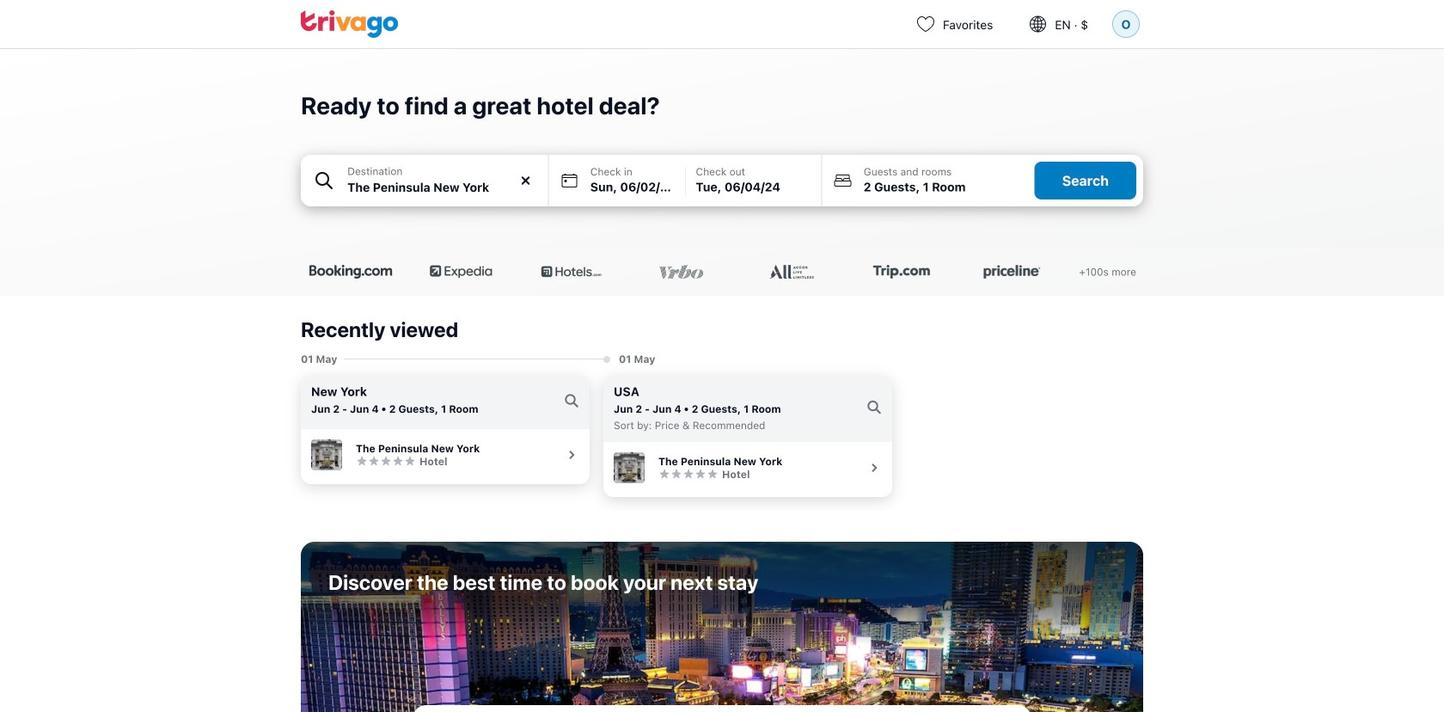 Task type: describe. For each thing, give the bounding box(es) containing it.
trivago logo image
[[301, 10, 399, 38]]

clear image
[[518, 173, 534, 188]]

expedia image
[[418, 265, 504, 279]]

accor image
[[749, 265, 835, 279]]

vrbo image
[[639, 265, 725, 279]]

trip.com image
[[859, 265, 945, 279]]

booking.com image
[[308, 265, 394, 279]]

hotels.com image
[[528, 265, 614, 279]]



Task type: locate. For each thing, give the bounding box(es) containing it.
None field
[[301, 155, 548, 206]]

priceline image
[[969, 265, 1055, 279]]

Where to? search field
[[348, 178, 538, 197]]



Task type: vqa. For each thing, say whether or not it's contained in the screenshot.
the '$179 $139'
no



